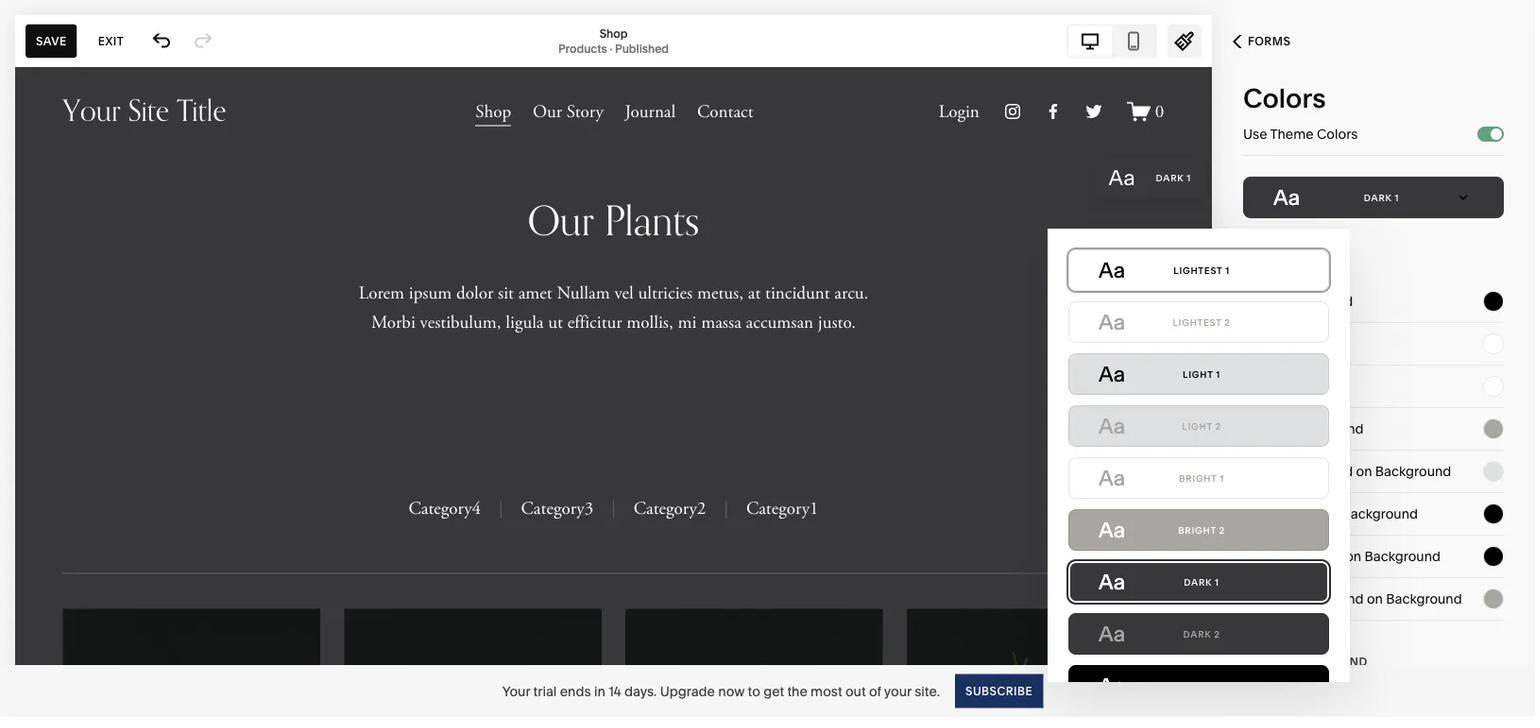 Task type: locate. For each thing, give the bounding box(es) containing it.
1 vertical spatial bright
[[1179, 524, 1217, 536]]

1 vertical spatial border
[[1277, 506, 1320, 522]]

button background on background
[[1244, 591, 1463, 607]]

0 horizontal spatial dark 1
[[1184, 576, 1220, 588]]

1 vertical spatial button
[[1244, 591, 1285, 607]]

2 for bright 2
[[1220, 524, 1226, 536]]

on inside field accessory on background 'button'
[[1346, 549, 1362, 565]]

button inside button background button
[[1244, 421, 1285, 437]]

save
[[36, 34, 67, 48]]

1 horizontal spatial dark 1
[[1364, 192, 1400, 203]]

on up the field accessory on background
[[1323, 506, 1339, 522]]

light
[[1183, 369, 1214, 380], [1182, 421, 1213, 432]]

field for field border on background
[[1244, 506, 1274, 522]]

field background on background button
[[1244, 451, 1504, 492]]

2 button from the top
[[1244, 591, 1285, 607]]

1 accessory from the top
[[1277, 378, 1343, 395]]

0 vertical spatial accessory
[[1277, 378, 1343, 395]]

border up the field accessory on background
[[1277, 506, 1320, 522]]

background down field border on background button
[[1365, 549, 1441, 565]]

light for light 2
[[1182, 421, 1213, 432]]

on inside button background on background button
[[1367, 591, 1383, 607]]

button down field accessory
[[1244, 421, 1285, 437]]

accessory inside button
[[1277, 378, 1343, 395]]

4 field from the top
[[1244, 464, 1274, 480]]

lightest down lightest 1
[[1173, 317, 1222, 328]]

on down field accessory on background 'button'
[[1367, 591, 1383, 607]]

bright
[[1179, 473, 1218, 484], [1179, 524, 1217, 536]]

lightest 1
[[1174, 265, 1230, 276]]

on for field border on background
[[1323, 506, 1339, 522]]

accessory inside 'button'
[[1277, 549, 1343, 565]]

on
[[1357, 464, 1373, 480], [1323, 506, 1339, 522], [1346, 549, 1362, 565], [1367, 591, 1383, 607]]

background
[[1277, 293, 1353, 309], [1288, 421, 1364, 437], [1277, 464, 1353, 480], [1376, 464, 1452, 480], [1342, 506, 1418, 522], [1365, 549, 1441, 565], [1288, 591, 1364, 607], [1387, 591, 1463, 607], [1282, 655, 1368, 669]]

on up button background on background
[[1346, 549, 1362, 565]]

accessory up button background
[[1277, 378, 1343, 395]]

dark
[[1364, 192, 1392, 203], [1184, 576, 1212, 588], [1184, 628, 1212, 640]]

1 vertical spatial accessory
[[1277, 549, 1343, 565]]

aa
[[1274, 185, 1300, 210], [1099, 258, 1126, 283], [1099, 309, 1126, 335], [1099, 361, 1126, 387], [1099, 413, 1126, 439], [1099, 465, 1126, 491], [1099, 517, 1126, 543], [1099, 569, 1126, 595], [1099, 621, 1126, 647], [1099, 673, 1126, 699]]

1 border from the top
[[1277, 336, 1320, 352]]

form background
[[1244, 655, 1368, 669]]

darkest 1
[[1175, 680, 1229, 692]]

1 button from the top
[[1244, 421, 1285, 437]]

darkest
[[1175, 680, 1222, 692]]

field for field background
[[1244, 293, 1274, 309]]

background inside button
[[1277, 293, 1353, 309]]

2 bright from the top
[[1179, 524, 1217, 536]]

field up field accessory
[[1244, 336, 1274, 352]]

field down field border on background
[[1244, 549, 1274, 565]]

dark 1
[[1364, 192, 1400, 203], [1184, 576, 1220, 588]]

lightest 2
[[1173, 317, 1231, 328]]

0 vertical spatial lightest
[[1174, 265, 1223, 276]]

border down field background at the top right of page
[[1277, 336, 1320, 352]]

1
[[1395, 192, 1400, 203], [1226, 265, 1230, 276], [1217, 369, 1221, 380], [1220, 473, 1225, 484], [1215, 576, 1220, 588], [1225, 680, 1229, 692]]

background up field border
[[1277, 293, 1353, 309]]

bright 2
[[1179, 524, 1226, 536]]

exit
[[98, 34, 124, 48]]

button for button background
[[1244, 421, 1285, 437]]

field background
[[1244, 293, 1353, 309]]

field inside 'button'
[[1244, 549, 1274, 565]]

2 down light 1
[[1216, 421, 1222, 432]]

field up the field accessory on background
[[1244, 506, 1274, 522]]

light down the lightest 2
[[1183, 369, 1214, 380]]

bright up the bright 2
[[1179, 473, 1218, 484]]

on inside "field background on background" button
[[1357, 464, 1373, 480]]

accessory for field accessory on background
[[1277, 549, 1343, 565]]

field right 'bright 1' in the bottom of the page
[[1244, 464, 1274, 480]]

shop
[[600, 26, 628, 40]]

field up field border
[[1244, 293, 1274, 309]]

0 vertical spatial button
[[1244, 421, 1285, 437]]

on up field border on background button
[[1357, 464, 1373, 480]]

6 field from the top
[[1244, 549, 1274, 565]]

2 border from the top
[[1277, 506, 1320, 522]]

on inside field border on background button
[[1323, 506, 1339, 522]]

accessory down field border on background
[[1277, 549, 1343, 565]]

of
[[869, 683, 881, 699]]

button
[[1244, 421, 1285, 437], [1244, 591, 1285, 607]]

button background on background button
[[1244, 578, 1504, 620]]

background down button background
[[1277, 464, 1353, 480]]

field accessory button
[[1244, 366, 1504, 407]]

bright down 'bright 1' in the bottom of the page
[[1179, 524, 1217, 536]]

button background button
[[1244, 408, 1504, 450]]

2 accessory from the top
[[1277, 549, 1343, 565]]

1 bright from the top
[[1179, 473, 1218, 484]]

products
[[558, 42, 607, 55]]

lightest up the lightest 2
[[1174, 265, 1223, 276]]

field background on background
[[1244, 464, 1452, 480]]

field
[[1244, 293, 1274, 309], [1244, 336, 1274, 352], [1244, 378, 1274, 395], [1244, 464, 1274, 480], [1244, 506, 1274, 522], [1244, 549, 1274, 565]]

your
[[884, 683, 912, 699]]

accessory
[[1277, 378, 1343, 395], [1277, 549, 1343, 565]]

light up 'bright 1' in the bottom of the page
[[1182, 421, 1213, 432]]

accessory for field accessory
[[1277, 378, 1343, 395]]

colors up theme
[[1244, 82, 1326, 114]]

5 field from the top
[[1244, 506, 1274, 522]]

light for light 1
[[1183, 369, 1214, 380]]

form
[[1244, 655, 1279, 669]]

save button
[[26, 24, 77, 58]]

button for button background on background
[[1244, 591, 1285, 607]]

1 field from the top
[[1244, 293, 1274, 309]]

background down "field background on background" button at the bottom right
[[1342, 506, 1418, 522]]

colors
[[1244, 82, 1326, 114], [1317, 126, 1358, 142]]

3 field from the top
[[1244, 378, 1274, 395]]

0 vertical spatial border
[[1277, 336, 1320, 352]]

·
[[610, 42, 613, 55]]

2 down lightest 1
[[1225, 317, 1231, 328]]

lightest
[[1174, 265, 1223, 276], [1173, 317, 1222, 328]]

field border
[[1244, 336, 1320, 352]]

2
[[1225, 317, 1231, 328], [1216, 421, 1222, 432], [1220, 524, 1226, 536], [1215, 628, 1221, 640]]

light 2
[[1182, 421, 1222, 432]]

0 vertical spatial light
[[1183, 369, 1214, 380]]

background down the field accessory on background
[[1288, 591, 1364, 607]]

tab list
[[1069, 26, 1156, 56]]

0 vertical spatial colors
[[1244, 82, 1326, 114]]

1 vertical spatial light
[[1182, 421, 1213, 432]]

2 down 'bright 1' in the bottom of the page
[[1220, 524, 1226, 536]]

button up form
[[1244, 591, 1285, 607]]

field border on background
[[1244, 506, 1418, 522]]

1 vertical spatial dark 1
[[1184, 576, 1220, 588]]

dark 2
[[1184, 628, 1221, 640]]

now
[[719, 683, 745, 699]]

field background button
[[1244, 281, 1504, 322]]

your trial ends in 14 days. upgrade now to get the most out of your site.
[[502, 683, 940, 699]]

2 up darkest 1
[[1215, 628, 1221, 640]]

field for field accessory on background
[[1244, 549, 1274, 565]]

border
[[1277, 336, 1320, 352], [1277, 506, 1320, 522]]

0 vertical spatial bright
[[1179, 473, 1218, 484]]

1 vertical spatial lightest
[[1173, 317, 1222, 328]]

ends
[[560, 683, 591, 699]]

button inside button background on background button
[[1244, 591, 1285, 607]]

colors right theme
[[1317, 126, 1358, 142]]

to
[[748, 683, 761, 699]]

2 field from the top
[[1244, 336, 1274, 352]]

light 1
[[1183, 369, 1221, 380]]

field down field border
[[1244, 378, 1274, 395]]

site.
[[915, 683, 940, 699]]



Task type: vqa. For each thing, say whether or not it's contained in the screenshot.
the Field Border on Background
yes



Task type: describe. For each thing, give the bounding box(es) containing it.
out
[[846, 683, 866, 699]]

on for field background on background
[[1357, 464, 1373, 480]]

forms
[[1248, 34, 1291, 48]]

shop products · published
[[558, 26, 669, 55]]

get
[[764, 683, 784, 699]]

use theme colors
[[1244, 126, 1358, 142]]

days.
[[625, 683, 657, 699]]

1 vertical spatial dark
[[1184, 576, 1212, 588]]

exit button
[[88, 24, 134, 58]]

bright for bright 2
[[1179, 524, 1217, 536]]

0 vertical spatial dark 1
[[1364, 192, 1400, 203]]

bright for bright 1
[[1179, 473, 1218, 484]]

on for button background on background
[[1367, 591, 1383, 607]]

trial
[[534, 683, 557, 699]]

lightest for lightest 1
[[1174, 265, 1223, 276]]

most
[[811, 683, 843, 699]]

1 vertical spatial colors
[[1317, 126, 1358, 142]]

field accessory
[[1244, 378, 1343, 395]]

border for field border
[[1277, 336, 1320, 352]]

the
[[788, 683, 808, 699]]

background down button background button
[[1376, 464, 1452, 480]]

field accessory on background button
[[1244, 536, 1504, 577]]

2 for light 2
[[1216, 421, 1222, 432]]

14
[[609, 683, 621, 699]]

on for field accessory on background
[[1346, 549, 1362, 565]]

field for field background on background
[[1244, 464, 1274, 480]]

lightest for lightest 2
[[1173, 317, 1222, 328]]

in
[[594, 683, 606, 699]]

background up the field background on background
[[1288, 421, 1364, 437]]

upgrade
[[660, 683, 715, 699]]

2 vertical spatial dark
[[1184, 628, 1212, 640]]

your
[[502, 683, 530, 699]]

field border on background button
[[1244, 493, 1504, 535]]

2 for lightest 2
[[1225, 317, 1231, 328]]

published
[[615, 42, 669, 55]]

0 vertical spatial dark
[[1364, 192, 1392, 203]]

background inside 'button'
[[1365, 549, 1441, 565]]

field for field border
[[1244, 336, 1274, 352]]

border for field border on background
[[1277, 506, 1320, 522]]

field for field accessory
[[1244, 378, 1274, 395]]

bright 1
[[1179, 473, 1225, 484]]

use
[[1244, 126, 1268, 142]]

button background
[[1244, 421, 1364, 437]]

forms button
[[1212, 21, 1312, 62]]

background down field accessory on background 'button'
[[1387, 591, 1463, 607]]

field border button
[[1244, 323, 1504, 365]]

field accessory on background
[[1244, 549, 1441, 565]]

theme
[[1271, 126, 1314, 142]]

background right form
[[1282, 655, 1368, 669]]

2 for dark 2
[[1215, 628, 1221, 640]]



